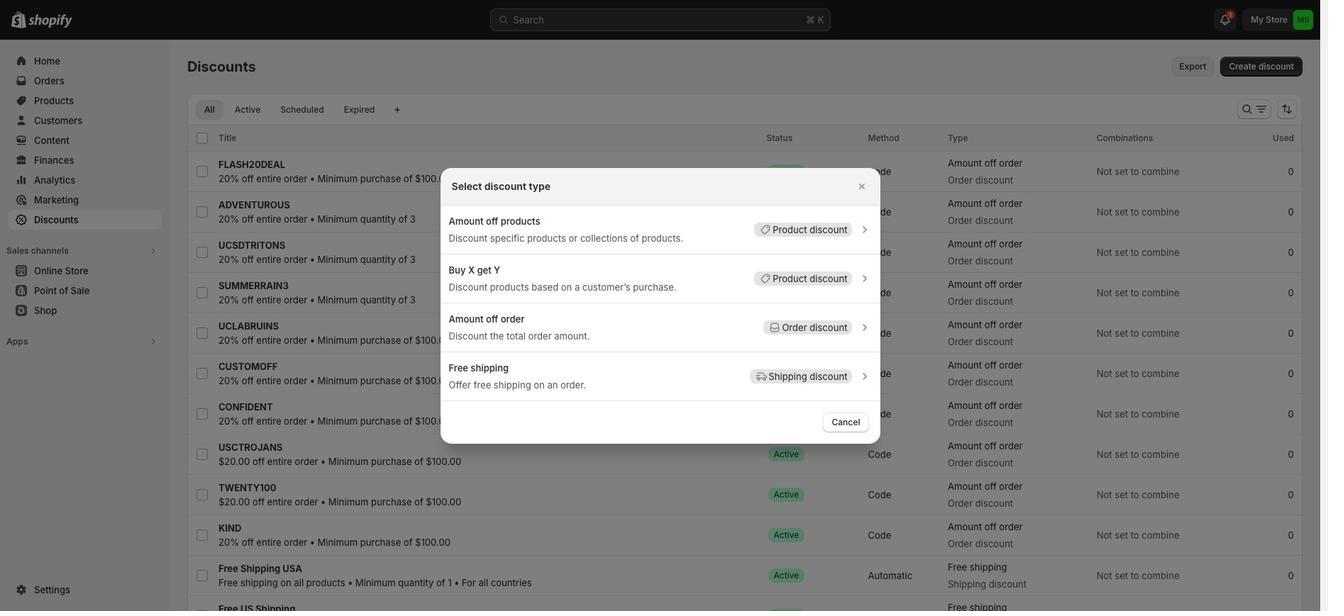 Task type: locate. For each thing, give the bounding box(es) containing it.
tab list
[[193, 99, 386, 120]]

dialog
[[0, 168, 1321, 444]]

shopify image
[[28, 14, 72, 28]]



Task type: vqa. For each thing, say whether or not it's contained in the screenshot.
Discounts link
no



